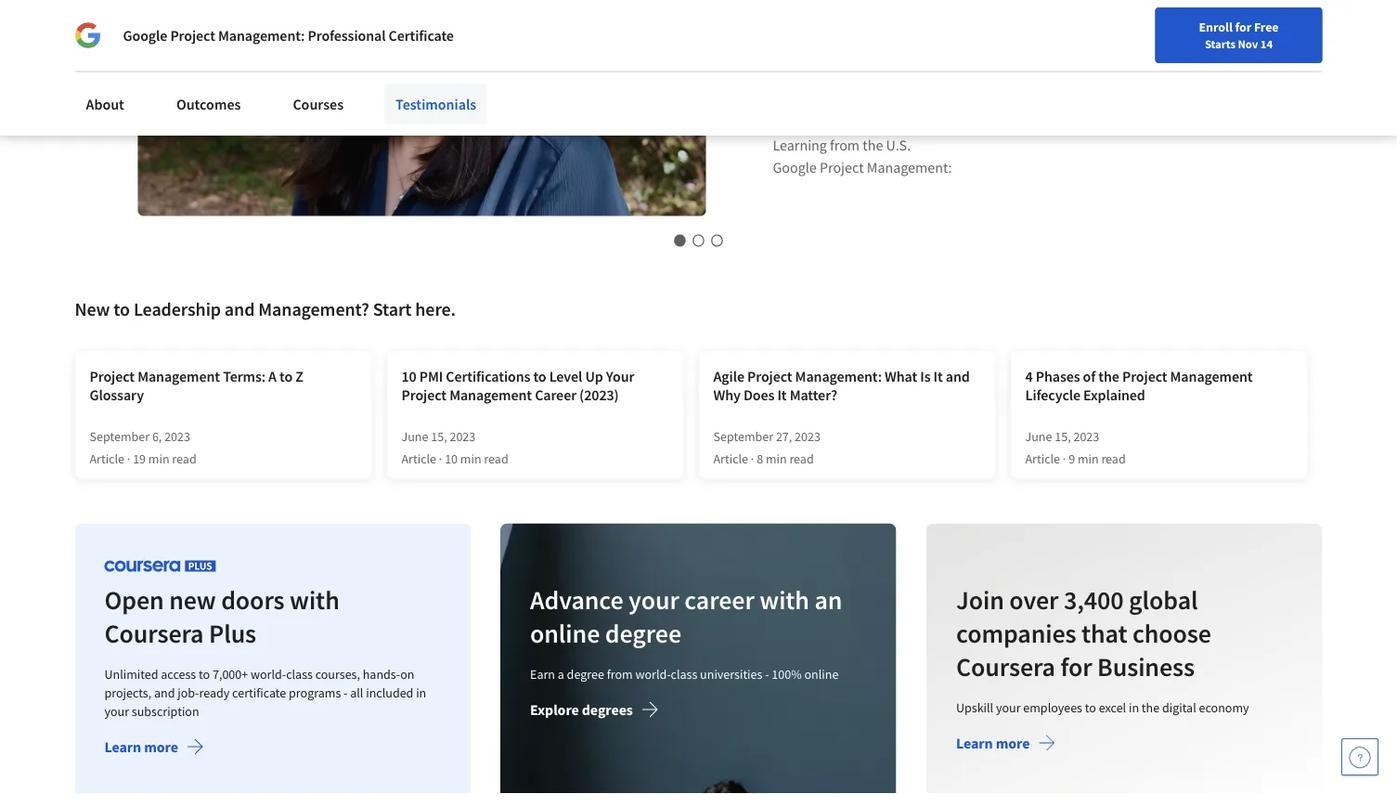 Task type: vqa. For each thing, say whether or not it's contained in the screenshot.
first September from the right
yes



Task type: describe. For each thing, give the bounding box(es) containing it.
banner navigation
[[15, 0, 523, 37]]

project management terms: a to z glossary
[[90, 368, 304, 405]]

unlimited
[[104, 666, 158, 683]]

professional
[[308, 26, 386, 45]]

article for 10 pmi certifications to level up your project management career (2023)
[[402, 451, 437, 467]]

matter?
[[790, 387, 838, 405]]

read for management:
[[790, 451, 814, 467]]

10 inside the 10 pmi certifications to level up your project management career (2023)
[[402, 368, 417, 387]]

testimonials
[[396, 95, 477, 113]]

for inside enroll for free starts nov 14
[[1236, 19, 1252, 35]]

agile
[[714, 368, 745, 387]]

that
[[1082, 617, 1128, 650]]

starts
[[1206, 36, 1236, 51]]

2023 for management
[[165, 428, 190, 445]]

to left excel
[[1085, 700, 1097, 716]]

open new doors with coursera plus
[[104, 584, 340, 650]]

lifecycle
[[1026, 387, 1081, 405]]

learn more for learn more link to the left
[[104, 738, 178, 757]]

earn a degree from world-class universities - 100% online
[[531, 666, 839, 683]]

10 pmi certifications to level up your project management career (2023)
[[402, 368, 635, 405]]

min for pmi
[[461, 451, 482, 467]]

4 phases of the project management lifecycle explained
[[1026, 368, 1253, 405]]

an
[[815, 584, 843, 616]]

individuals
[[50, 9, 124, 28]]

subscription
[[132, 703, 199, 720]]

1 vertical spatial degree
[[567, 666, 605, 683]]

courses link
[[282, 84, 355, 124]]

· for project management terms: a to z glossary
[[127, 451, 130, 467]]

your for upskill
[[996, 700, 1021, 716]]

a
[[269, 368, 277, 387]]

9
[[1069, 451, 1076, 467]]

advance your career with an online degree
[[531, 584, 843, 650]]

global
[[1129, 584, 1199, 616]]

join
[[957, 584, 1005, 616]]

14
[[1261, 36, 1274, 51]]

management inside project management terms: a to z glossary
[[138, 368, 220, 387]]

digital
[[1163, 700, 1197, 716]]

degrees
[[582, 701, 633, 720]]

to inside project management terms: a to z glossary
[[280, 368, 293, 387]]

your for advance
[[629, 584, 680, 616]]

go to previous testimonial image
[[77, 31, 91, 59]]

and inside agile project management: what is it and why does it matter?
[[946, 368, 970, 387]]

2023 for project
[[795, 428, 821, 445]]

choose
[[1133, 617, 1212, 650]]

your for find
[[909, 59, 934, 75]]

read for certifications
[[484, 451, 509, 467]]

terms:
[[223, 368, 266, 387]]

universities link
[[267, 0, 378, 37]]

all
[[350, 685, 364, 701]]

min for phases
[[1078, 451, 1099, 467]]

certificate
[[389, 26, 454, 45]]

world- for 7,000+
[[251, 666, 286, 683]]

about link
[[75, 84, 136, 124]]

is
[[921, 368, 931, 387]]

to left leadership
[[114, 298, 130, 321]]

management: for professional
[[218, 26, 305, 45]]

100%
[[772, 666, 802, 683]]

find your new career link
[[873, 56, 1008, 79]]

coursera image
[[22, 52, 140, 82]]

15, for explained
[[1055, 428, 1072, 445]]

job-
[[178, 685, 199, 701]]

7,000+
[[213, 666, 248, 683]]

september 6, 2023 article · 19 min read
[[90, 428, 197, 467]]

6,
[[152, 428, 162, 445]]

included
[[366, 685, 414, 701]]

companies
[[957, 617, 1077, 650]]

over
[[1010, 584, 1059, 616]]

0 vertical spatial -
[[766, 666, 770, 683]]

project up the outcomes
[[170, 26, 215, 45]]

upskill
[[957, 700, 994, 716]]

27,
[[776, 428, 793, 445]]

· for 10 pmi certifications to level up your project management career (2023)
[[439, 451, 442, 467]]

0 horizontal spatial it
[[778, 387, 787, 405]]

individuals link
[[22, 0, 131, 37]]

10 inside june 15, 2023 article · 10 min read
[[445, 451, 458, 467]]

phases
[[1036, 368, 1081, 387]]

project inside the learning from the u.s. google project management:
[[820, 159, 864, 177]]

coursera plus image
[[104, 561, 216, 572]]

career inside the 10 pmi certifications to level up your project management career (2023)
[[535, 387, 577, 405]]

join over 3,400 global companies that choose coursera for business
[[957, 584, 1212, 683]]

0 vertical spatial and
[[225, 298, 255, 321]]

more for rightmost learn more link
[[996, 734, 1030, 753]]

learning
[[773, 136, 828, 155]]

min for management
[[148, 451, 170, 467]]

your
[[606, 368, 635, 387]]

class for courses,
[[286, 666, 313, 683]]

google project management: professional certificate
[[123, 26, 454, 45]]

plus
[[209, 617, 256, 650]]

outcomes
[[176, 95, 241, 113]]

explained
[[1084, 387, 1146, 405]]

1 horizontal spatial learn more link
[[957, 734, 1056, 757]]

hands-
[[363, 666, 401, 683]]

coursera inside join over 3,400 global companies that choose coursera for business
[[957, 651, 1056, 683]]

u.s.
[[887, 136, 911, 155]]

slides element
[[108, 231, 1290, 250]]

find
[[882, 59, 906, 75]]

projects,
[[104, 685, 152, 701]]

june for 10 pmi certifications to level up your project management career (2023)
[[402, 428, 429, 445]]

what
[[885, 368, 918, 387]]

1 horizontal spatial new
[[936, 59, 960, 75]]

earn
[[531, 666, 556, 683]]

enroll for free starts nov 14
[[1200, 19, 1279, 51]]

project inside the 10 pmi certifications to level up your project management career (2023)
[[402, 387, 447, 405]]

learn for learn more link to the left
[[104, 738, 141, 757]]

for inside join over 3,400 global companies that choose coursera for business
[[1061, 651, 1093, 683]]

19
[[133, 451, 146, 467]]

degree inside the advance your career with an online degree
[[606, 617, 682, 650]]

enroll
[[1200, 19, 1233, 35]]

article for project management terms: a to z glossary
[[90, 451, 125, 467]]

learn more for rightmost learn more link
[[957, 734, 1030, 753]]

learning from the u.s. google project management:
[[773, 136, 953, 177]]

find your new career
[[882, 59, 999, 75]]



Task type: locate. For each thing, give the bounding box(es) containing it.
management: left what
[[796, 368, 882, 387]]

learn more link down "upskill"
[[957, 734, 1056, 757]]

google right google image
[[123, 26, 167, 45]]

article left 19 at bottom left
[[90, 451, 125, 467]]

world- for from
[[636, 666, 671, 683]]

1 class from the left
[[286, 666, 313, 683]]

it right does
[[778, 387, 787, 405]]

1 horizontal spatial in
[[1129, 700, 1140, 716]]

september inside september 27, 2023 article · 8 min read
[[714, 428, 774, 445]]

0 vertical spatial degree
[[606, 617, 682, 650]]

new left leadership
[[75, 298, 110, 321]]

2 september from the left
[[714, 428, 774, 445]]

explore degrees
[[531, 701, 633, 720]]

1 horizontal spatial the
[[1099, 368, 1120, 387]]

min inside september 27, 2023 article · 8 min read
[[766, 451, 787, 467]]

4 min from the left
[[1078, 451, 1099, 467]]

1 vertical spatial 10
[[445, 451, 458, 467]]

· left 8
[[751, 451, 755, 467]]

project inside '4 phases of the project management lifecycle explained'
[[1123, 368, 1168, 387]]

the inside the learning from the u.s. google project management:
[[863, 136, 884, 155]]

explore
[[531, 701, 579, 720]]

with left an at right bottom
[[760, 584, 810, 616]]

2 · from the left
[[439, 451, 442, 467]]

from inside the learning from the u.s. google project management:
[[830, 136, 860, 155]]

1 2023 from the left
[[165, 428, 190, 445]]

0 vertical spatial google
[[123, 26, 167, 45]]

new
[[936, 59, 960, 75], [75, 298, 110, 321]]

more down subscription
[[144, 738, 178, 757]]

agile project management: what is it and why does it matter?
[[714, 368, 970, 405]]

1 world- from the left
[[251, 666, 286, 683]]

1 · from the left
[[127, 451, 130, 467]]

0 horizontal spatial new
[[75, 298, 110, 321]]

june inside june 15, 2023 article · 10 min read
[[402, 428, 429, 445]]

min right 19 at bottom left
[[148, 451, 170, 467]]

1 horizontal spatial learn
[[957, 734, 993, 753]]

0 vertical spatial for
[[1236, 19, 1252, 35]]

1 vertical spatial the
[[1099, 368, 1120, 387]]

0 vertical spatial 10
[[402, 368, 417, 387]]

1 horizontal spatial management
[[450, 387, 532, 405]]

2 2023 from the left
[[450, 428, 476, 445]]

free
[[1255, 19, 1279, 35]]

management inside '4 phases of the project management lifecycle explained'
[[1171, 368, 1253, 387]]

in right excel
[[1129, 700, 1140, 716]]

learn
[[957, 734, 993, 753], [104, 738, 141, 757]]

2023 for phases
[[1074, 428, 1100, 445]]

class up programs
[[286, 666, 313, 683]]

management: left professional
[[218, 26, 305, 45]]

june inside june 15, 2023 article · 9 min read
[[1026, 428, 1053, 445]]

pmi
[[420, 368, 443, 387]]

june for 4 phases of the project management lifecycle explained
[[1026, 428, 1053, 445]]

from up degrees
[[607, 666, 633, 683]]

read inside june 15, 2023 article · 9 min read
[[1102, 451, 1126, 467]]

1 horizontal spatial 15,
[[1055, 428, 1072, 445]]

the inside '4 phases of the project management lifecycle explained'
[[1099, 368, 1120, 387]]

min inside the september 6, 2023 article · 19 min read
[[148, 451, 170, 467]]

explore degrees link
[[531, 701, 659, 724]]

4 2023 from the left
[[1074, 428, 1100, 445]]

0 horizontal spatial september
[[90, 428, 150, 445]]

- left the 100%
[[766, 666, 770, 683]]

1 vertical spatial online
[[805, 666, 839, 683]]

0 horizontal spatial 15,
[[431, 428, 447, 445]]

2 article from the left
[[402, 451, 437, 467]]

to left z
[[280, 368, 293, 387]]

access
[[161, 666, 196, 683]]

with inside the advance your career with an online degree
[[760, 584, 810, 616]]

june down the lifecycle
[[1026, 428, 1053, 445]]

0 horizontal spatial in
[[416, 685, 427, 701]]

1 horizontal spatial online
[[805, 666, 839, 683]]

business
[[1098, 651, 1195, 683]]

project up june 15, 2023 article · 10 min read
[[402, 387, 447, 405]]

0 horizontal spatial learn more
[[104, 738, 178, 757]]

upskill your employees to excel in the digital economy
[[957, 700, 1250, 716]]

september up 8
[[714, 428, 774, 445]]

your down projects,
[[104, 703, 129, 720]]

english button
[[1008, 37, 1120, 98]]

1 read from the left
[[172, 451, 197, 467]]

management: inside the learning from the u.s. google project management:
[[867, 159, 953, 177]]

show notifications image
[[1147, 60, 1169, 83]]

min inside june 15, 2023 article · 10 min read
[[461, 451, 482, 467]]

the right of
[[1099, 368, 1120, 387]]

0 horizontal spatial learn
[[104, 738, 141, 757]]

article for agile project management: what is it and why does it matter?
[[714, 451, 749, 467]]

1 vertical spatial coursera
[[957, 651, 1056, 683]]

3 article from the left
[[714, 451, 749, 467]]

1 horizontal spatial class
[[671, 666, 698, 683]]

google image
[[75, 22, 101, 48]]

your inside the advance your career with an online degree
[[629, 584, 680, 616]]

world-
[[251, 666, 286, 683], [636, 666, 671, 683]]

for up nov at the right top of page
[[1236, 19, 1252, 35]]

0 horizontal spatial google
[[123, 26, 167, 45]]

0 horizontal spatial career
[[535, 387, 577, 405]]

management: inside agile project management: what is it and why does it matter?
[[796, 368, 882, 387]]

15, inside june 15, 2023 article · 9 min read
[[1055, 428, 1072, 445]]

1 with from the left
[[290, 584, 340, 616]]

degree
[[606, 617, 682, 650], [567, 666, 605, 683]]

june 15, 2023 article · 9 min read
[[1026, 428, 1126, 467]]

from
[[830, 136, 860, 155], [607, 666, 633, 683]]

2 vertical spatial the
[[1142, 700, 1160, 716]]

learn more down "upskill"
[[957, 734, 1030, 753]]

1 vertical spatial for
[[1061, 651, 1093, 683]]

0 horizontal spatial more
[[144, 738, 178, 757]]

15, down pmi
[[431, 428, 447, 445]]

2023 inside september 27, 2023 article · 8 min read
[[795, 428, 821, 445]]

4 · from the left
[[1063, 451, 1067, 467]]

2 15, from the left
[[1055, 428, 1072, 445]]

0 horizontal spatial -
[[344, 685, 348, 701]]

min
[[148, 451, 170, 467], [461, 451, 482, 467], [766, 451, 787, 467], [1078, 451, 1099, 467]]

project right the agile
[[748, 368, 793, 387]]

september up 19 at bottom left
[[90, 428, 150, 445]]

min down certifications
[[461, 451, 482, 467]]

1 horizontal spatial 10
[[445, 451, 458, 467]]

1 vertical spatial -
[[344, 685, 348, 701]]

project inside agile project management: what is it and why does it matter?
[[748, 368, 793, 387]]

project right of
[[1123, 368, 1168, 387]]

10
[[402, 368, 417, 387], [445, 451, 458, 467]]

online right the 100%
[[805, 666, 839, 683]]

min inside june 15, 2023 article · 9 min read
[[1078, 451, 1099, 467]]

1 horizontal spatial for
[[1236, 19, 1252, 35]]

1 vertical spatial management:
[[867, 159, 953, 177]]

june down pmi
[[402, 428, 429, 445]]

1 vertical spatial google
[[773, 159, 817, 177]]

unlimited access to 7,000+ world-class courses, hands-on projects, and job-ready certificate programs - all included in your subscription
[[104, 666, 427, 720]]

career left up
[[535, 387, 577, 405]]

doors
[[221, 584, 285, 616]]

1 vertical spatial from
[[607, 666, 633, 683]]

to inside unlimited access to 7,000+ world-class courses, hands-on projects, and job-ready certificate programs - all included in your subscription
[[199, 666, 210, 683]]

excel
[[1099, 700, 1127, 716]]

your right the find
[[909, 59, 934, 75]]

2 read from the left
[[484, 451, 509, 467]]

class left universities
[[671, 666, 698, 683]]

0 vertical spatial the
[[863, 136, 884, 155]]

read right 19 at bottom left
[[172, 451, 197, 467]]

2 horizontal spatial and
[[946, 368, 970, 387]]

2023 inside june 15, 2023 article · 9 min read
[[1074, 428, 1100, 445]]

· inside the september 6, 2023 article · 19 min read
[[127, 451, 130, 467]]

2 vertical spatial management:
[[796, 368, 882, 387]]

june
[[402, 428, 429, 445], [1026, 428, 1053, 445]]

management:
[[218, 26, 305, 45], [867, 159, 953, 177], [796, 368, 882, 387]]

- inside unlimited access to 7,000+ world-class courses, hands-on projects, and job-ready certificate programs - all included in your subscription
[[344, 685, 348, 701]]

certifications
[[446, 368, 531, 387]]

0 horizontal spatial learn more link
[[104, 738, 204, 761]]

career inside find your new career link
[[963, 59, 999, 75]]

2023 right 27,
[[795, 428, 821, 445]]

world- down the advance your career with an online degree
[[636, 666, 671, 683]]

· left 9 on the right bottom
[[1063, 451, 1067, 467]]

september for agile project management: what is it and why does it matter?
[[714, 428, 774, 445]]

1 june from the left
[[402, 428, 429, 445]]

management inside the 10 pmi certifications to level up your project management career (2023)
[[450, 387, 532, 405]]

1 horizontal spatial with
[[760, 584, 810, 616]]

0 horizontal spatial from
[[607, 666, 633, 683]]

english
[[1042, 58, 1087, 77]]

project down learning
[[820, 159, 864, 177]]

and right leadership
[[225, 298, 255, 321]]

your right "upskill"
[[996, 700, 1021, 716]]

on
[[401, 666, 415, 683]]

1 horizontal spatial learn more
[[957, 734, 1030, 753]]

0 horizontal spatial june
[[402, 428, 429, 445]]

(2023)
[[580, 387, 619, 405]]

of
[[1084, 368, 1096, 387]]

learn more
[[957, 734, 1030, 753], [104, 738, 178, 757]]

2 class from the left
[[671, 666, 698, 683]]

1 vertical spatial career
[[535, 387, 577, 405]]

learn more down subscription
[[104, 738, 178, 757]]

10 down certifications
[[445, 451, 458, 467]]

with inside open new doors with coursera plus
[[290, 584, 340, 616]]

2 june from the left
[[1026, 428, 1053, 445]]

go to next testimonial image
[[1291, 23, 1333, 68]]

min right 9 on the right bottom
[[1078, 451, 1099, 467]]

learn more link
[[957, 734, 1056, 757], [104, 738, 204, 761]]

the
[[863, 136, 884, 155], [1099, 368, 1120, 387], [1142, 700, 1160, 716]]

with for career
[[760, 584, 810, 616]]

4 read from the left
[[1102, 451, 1126, 467]]

online down advance
[[531, 617, 600, 650]]

2023 inside the september 6, 2023 article · 19 min read
[[165, 428, 190, 445]]

0 horizontal spatial class
[[286, 666, 313, 683]]

min for project
[[766, 451, 787, 467]]

read down the 10 pmi certifications to level up your project management career (2023)
[[484, 451, 509, 467]]

read for of
[[1102, 451, 1126, 467]]

about
[[86, 95, 124, 113]]

google down learning
[[773, 159, 817, 177]]

career left english
[[963, 59, 999, 75]]

0 vertical spatial coursera
[[104, 617, 204, 650]]

coursera down companies
[[957, 651, 1056, 683]]

article inside september 27, 2023 article · 8 min read
[[714, 451, 749, 467]]

to
[[114, 298, 130, 321], [280, 368, 293, 387], [534, 368, 547, 387], [199, 666, 210, 683], [1085, 700, 1097, 716]]

the left u.s.
[[863, 136, 884, 155]]

here.
[[415, 298, 456, 321]]

1 horizontal spatial career
[[963, 59, 999, 75]]

universities
[[701, 666, 763, 683]]

read inside the september 6, 2023 article · 19 min read
[[172, 451, 197, 467]]

1 horizontal spatial and
[[225, 298, 255, 321]]

4 article from the left
[[1026, 451, 1061, 467]]

0 horizontal spatial world-
[[251, 666, 286, 683]]

0 horizontal spatial online
[[531, 617, 600, 650]]

degree up the earn a degree from world-class universities - 100% online
[[606, 617, 682, 650]]

read for terms:
[[172, 451, 197, 467]]

3 · from the left
[[751, 451, 755, 467]]

0 horizontal spatial with
[[290, 584, 340, 616]]

project
[[170, 26, 215, 45], [820, 159, 864, 177], [90, 368, 135, 387], [748, 368, 793, 387], [1123, 368, 1168, 387], [402, 387, 447, 405]]

project up the september 6, 2023 article · 19 min read
[[90, 368, 135, 387]]

september inside the september 6, 2023 article · 19 min read
[[90, 428, 150, 445]]

advance
[[531, 584, 624, 616]]

learn down "upskill"
[[957, 734, 993, 753]]

in
[[416, 685, 427, 701], [1129, 700, 1140, 716]]

degree right the a
[[567, 666, 605, 683]]

2023 down certifications
[[450, 428, 476, 445]]

article inside the september 6, 2023 article · 19 min read
[[90, 451, 125, 467]]

article down pmi
[[402, 451, 437, 467]]

0 vertical spatial new
[[936, 59, 960, 75]]

min right 8
[[766, 451, 787, 467]]

new right the find
[[936, 59, 960, 75]]

1 article from the left
[[90, 451, 125, 467]]

0 horizontal spatial the
[[863, 136, 884, 155]]

4
[[1026, 368, 1033, 387]]

certificate
[[232, 685, 286, 701]]

15,
[[431, 428, 447, 445], [1055, 428, 1072, 445]]

0 horizontal spatial 10
[[402, 368, 417, 387]]

article left 9 on the right bottom
[[1026, 451, 1061, 467]]

google inside the learning from the u.s. google project management:
[[773, 159, 817, 177]]

article inside june 15, 2023 article · 10 min read
[[402, 451, 437, 467]]

to left level
[[534, 368, 547, 387]]

september
[[90, 428, 150, 445], [714, 428, 774, 445]]

1 horizontal spatial world-
[[636, 666, 671, 683]]

more
[[996, 734, 1030, 753], [144, 738, 178, 757]]

2023
[[165, 428, 190, 445], [450, 428, 476, 445], [795, 428, 821, 445], [1074, 428, 1100, 445]]

1 horizontal spatial google
[[773, 159, 817, 177]]

1 horizontal spatial june
[[1026, 428, 1053, 445]]

to up ready
[[199, 666, 210, 683]]

start
[[373, 298, 412, 321]]

2 horizontal spatial management
[[1171, 368, 1253, 387]]

glossary
[[90, 387, 144, 405]]

september for project management terms: a to z glossary
[[90, 428, 150, 445]]

10 left pmi
[[402, 368, 417, 387]]

courses,
[[316, 666, 360, 683]]

september 27, 2023 article · 8 min read
[[714, 428, 821, 467]]

management: down u.s.
[[867, 159, 953, 177]]

1 vertical spatial new
[[75, 298, 110, 321]]

your inside unlimited access to 7,000+ world-class courses, hands-on projects, and job-ready certificate programs - all included in your subscription
[[104, 703, 129, 720]]

leadership
[[134, 298, 221, 321]]

world- up certificate
[[251, 666, 286, 683]]

with for doors
[[290, 584, 340, 616]]

z
[[296, 368, 304, 387]]

read inside june 15, 2023 article · 10 min read
[[484, 451, 509, 467]]

read right 9 on the right bottom
[[1102, 451, 1126, 467]]

article
[[90, 451, 125, 467], [402, 451, 437, 467], [714, 451, 749, 467], [1026, 451, 1061, 467]]

world- inside unlimited access to 7,000+ world-class courses, hands-on projects, and job-ready certificate programs - all included in your subscription
[[251, 666, 286, 683]]

coursera inside open new doors with coursera plus
[[104, 617, 204, 650]]

3 read from the left
[[790, 451, 814, 467]]

google
[[123, 26, 167, 45], [773, 159, 817, 177]]

15, inside june 15, 2023 article · 10 min read
[[431, 428, 447, 445]]

2 min from the left
[[461, 451, 482, 467]]

0 vertical spatial management:
[[218, 26, 305, 45]]

2 horizontal spatial the
[[1142, 700, 1160, 716]]

· left 19 at bottom left
[[127, 451, 130, 467]]

class inside unlimited access to 7,000+ world-class courses, hands-on projects, and job-ready certificate programs - all included in your subscription
[[286, 666, 313, 683]]

article left 8
[[714, 451, 749, 467]]

up
[[586, 368, 604, 387]]

None search field
[[265, 49, 627, 86]]

15, up 9 on the right bottom
[[1055, 428, 1072, 445]]

2 with from the left
[[760, 584, 810, 616]]

1 min from the left
[[148, 451, 170, 467]]

· for 4 phases of the project management lifecycle explained
[[1063, 451, 1067, 467]]

with right doors
[[290, 584, 340, 616]]

your left 'career' on the bottom
[[629, 584, 680, 616]]

2023 right 6,
[[165, 428, 190, 445]]

· inside september 27, 2023 article · 8 min read
[[751, 451, 755, 467]]

june 15, 2023 article · 10 min read
[[402, 428, 509, 467]]

article for 4 phases of the project management lifecycle explained
[[1026, 451, 1061, 467]]

go to previous testimonial image
[[65, 23, 107, 68]]

level
[[550, 368, 583, 387]]

the left digital
[[1142, 700, 1160, 716]]

coursera
[[104, 617, 204, 650], [957, 651, 1056, 683]]

open
[[104, 584, 164, 616]]

courses
[[293, 95, 344, 113]]

· for agile project management: what is it and why does it matter?
[[751, 451, 755, 467]]

nov
[[1239, 36, 1259, 51]]

1 horizontal spatial it
[[934, 368, 943, 387]]

2 world- from the left
[[636, 666, 671, 683]]

learn for rightmost learn more link
[[957, 734, 993, 753]]

learn more link down subscription
[[104, 738, 204, 761]]

article inside june 15, 2023 article · 9 min read
[[1026, 451, 1061, 467]]

read down 27,
[[790, 451, 814, 467]]

for down 'that'
[[1061, 651, 1093, 683]]

- left all
[[344, 685, 348, 701]]

· down pmi
[[439, 451, 442, 467]]

why
[[714, 387, 741, 405]]

in right included at the left bottom of page
[[416, 685, 427, 701]]

1 horizontal spatial september
[[714, 428, 774, 445]]

15, for project
[[431, 428, 447, 445]]

2 vertical spatial and
[[154, 685, 175, 701]]

0 vertical spatial career
[[963, 59, 999, 75]]

1 horizontal spatial coursera
[[957, 651, 1056, 683]]

career
[[963, 59, 999, 75], [535, 387, 577, 405]]

0 horizontal spatial management
[[138, 368, 220, 387]]

project inside project management terms: a to z glossary
[[90, 368, 135, 387]]

new to leadership and management? start here.
[[75, 298, 456, 321]]

universities
[[295, 9, 371, 28]]

· inside june 15, 2023 article · 9 min read
[[1063, 451, 1067, 467]]

1 horizontal spatial more
[[996, 734, 1030, 753]]

online inside the advance your career with an online degree
[[531, 617, 600, 650]]

0 vertical spatial online
[[531, 617, 600, 650]]

0 horizontal spatial for
[[1061, 651, 1093, 683]]

1 horizontal spatial from
[[830, 136, 860, 155]]

it right is
[[934, 368, 943, 387]]

more down employees
[[996, 734, 1030, 753]]

1 september from the left
[[90, 428, 150, 445]]

2023 for pmi
[[450, 428, 476, 445]]

3 min from the left
[[766, 451, 787, 467]]

management: for what
[[796, 368, 882, 387]]

· inside june 15, 2023 article · 10 min read
[[439, 451, 442, 467]]

help center image
[[1350, 746, 1372, 768]]

0 horizontal spatial and
[[154, 685, 175, 701]]

3,400
[[1064, 584, 1124, 616]]

new
[[169, 584, 216, 616]]

2023 up 9 on the right bottom
[[1074, 428, 1100, 445]]

1 horizontal spatial -
[[766, 666, 770, 683]]

and right is
[[946, 368, 970, 387]]

2023 inside june 15, 2023 article · 10 min read
[[450, 428, 476, 445]]

coursera down open
[[104, 617, 204, 650]]

class for universities
[[671, 666, 698, 683]]

and up subscription
[[154, 685, 175, 701]]

testimonials link
[[385, 84, 488, 124]]

more for learn more link to the left
[[144, 738, 178, 757]]

management?
[[258, 298, 369, 321]]

in inside unlimited access to 7,000+ world-class courses, hands-on projects, and job-ready certificate programs - all included in your subscription
[[416, 685, 427, 701]]

to inside the 10 pmi certifications to level up your project management career (2023)
[[534, 368, 547, 387]]

8
[[757, 451, 764, 467]]

from right learning
[[830, 136, 860, 155]]

1 vertical spatial and
[[946, 368, 970, 387]]

learn down projects,
[[104, 738, 141, 757]]

0 vertical spatial from
[[830, 136, 860, 155]]

1 15, from the left
[[431, 428, 447, 445]]

a
[[558, 666, 565, 683]]

0 horizontal spatial coursera
[[104, 617, 204, 650]]

and inside unlimited access to 7,000+ world-class courses, hands-on projects, and job-ready certificate programs - all included in your subscription
[[154, 685, 175, 701]]

read inside september 27, 2023 article · 8 min read
[[790, 451, 814, 467]]

programs
[[289, 685, 341, 701]]

outcomes link
[[165, 84, 252, 124]]

3 2023 from the left
[[795, 428, 821, 445]]



